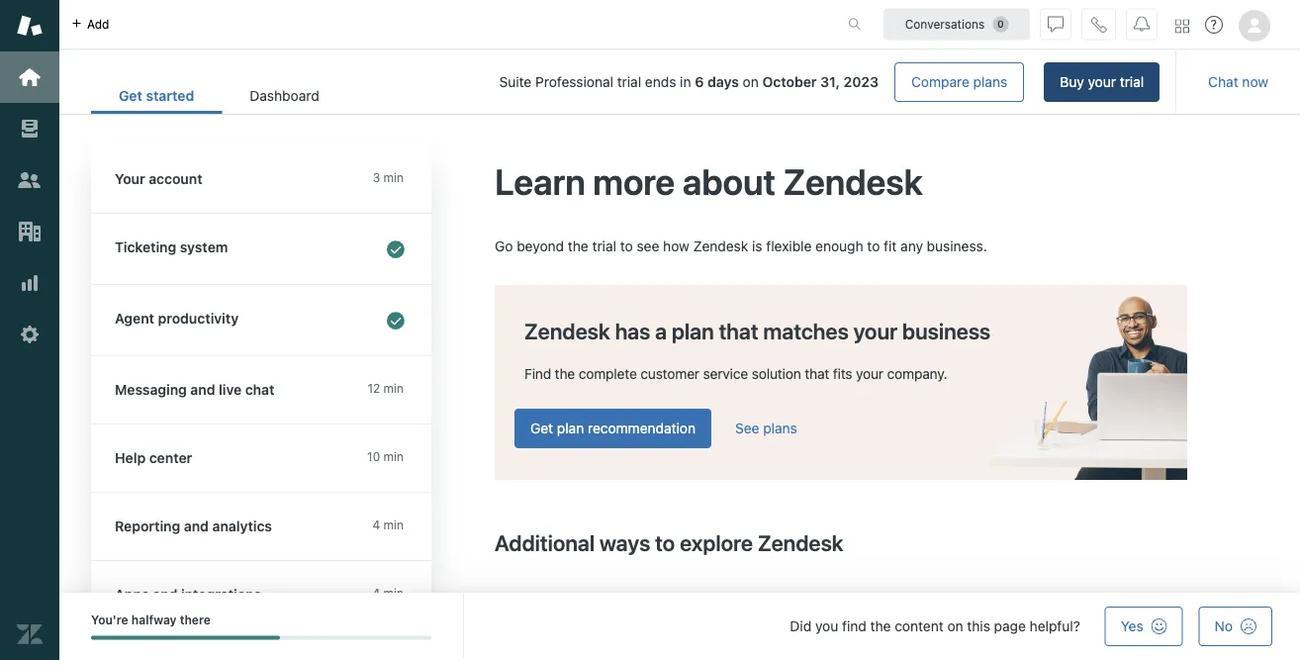 Task type: describe. For each thing, give the bounding box(es) containing it.
3
[[373, 171, 380, 185]]

company.
[[887, 366, 948, 382]]

additional
[[495, 529, 595, 555]]

reporting image
[[17, 270, 43, 296]]

learn
[[495, 160, 586, 202]]

you're halfway there
[[91, 613, 211, 627]]

live
[[219, 382, 242, 398]]

ticketing system
[[115, 239, 228, 255]]

reporting and analytics
[[115, 518, 272, 534]]

get for get plan recommendation
[[530, 420, 553, 436]]

content-title region
[[495, 158, 1188, 204]]

admin image
[[17, 322, 43, 347]]

zendesk has a plan that matches your business
[[525, 318, 991, 343]]

trial for professional
[[617, 74, 641, 90]]

content
[[895, 618, 944, 634]]

ticketing
[[115, 239, 176, 255]]

fit
[[884, 237, 897, 254]]

days
[[708, 74, 739, 90]]

ticketing system button
[[91, 214, 428, 284]]

31,
[[821, 74, 840, 90]]

6
[[695, 74, 704, 90]]

min for your account
[[384, 171, 404, 185]]

see
[[637, 237, 660, 254]]

agent productivity
[[115, 310, 239, 327]]

chat now
[[1209, 74, 1269, 90]]

you're
[[91, 613, 128, 627]]

suite
[[499, 74, 532, 90]]

integrations
[[181, 586, 261, 603]]

your account heading
[[91, 145, 432, 214]]

min for reporting and analytics
[[384, 518, 404, 532]]

enough
[[816, 237, 864, 254]]

customers image
[[17, 167, 43, 193]]

get started image
[[17, 64, 43, 90]]

zendesk inside the content-title region
[[783, 160, 923, 202]]

analytics
[[212, 518, 272, 534]]

about
[[683, 160, 776, 202]]

compare
[[912, 74, 970, 90]]

help
[[115, 450, 146, 466]]

see
[[735, 420, 760, 436]]

learn more about zendesk
[[495, 160, 923, 202]]

october
[[763, 74, 817, 90]]

0 vertical spatial plan
[[672, 318, 714, 343]]

system
[[180, 239, 228, 255]]

go
[[495, 237, 513, 254]]

service
[[703, 366, 748, 382]]

12
[[368, 382, 380, 395]]

additional ways to explore zendesk
[[495, 529, 844, 555]]

buy
[[1060, 74, 1084, 90]]

chat
[[245, 382, 275, 398]]

agent productivity button
[[91, 285, 428, 355]]

chat now button
[[1193, 62, 1285, 102]]

zendesk up find
[[525, 318, 610, 343]]

your
[[115, 171, 145, 187]]

and for integrations
[[153, 586, 178, 603]]

complete
[[579, 366, 637, 382]]

tab list containing get started
[[91, 77, 347, 114]]

on inside footer
[[948, 618, 964, 634]]

yes button
[[1105, 607, 1183, 646]]

beyond
[[517, 237, 564, 254]]

min for messaging and live chat
[[384, 382, 404, 395]]

see plans
[[735, 420, 798, 436]]

find
[[842, 618, 867, 634]]

on inside section
[[743, 74, 759, 90]]

10
[[367, 450, 380, 464]]

no button
[[1199, 607, 1273, 646]]

any
[[901, 237, 923, 254]]

zendesk up did
[[758, 529, 844, 555]]

progress-bar progress bar
[[91, 636, 432, 640]]

professional
[[535, 74, 614, 90]]

page
[[994, 618, 1026, 634]]

add
[[87, 17, 109, 31]]

zendesk image
[[17, 622, 43, 647]]

reporting
[[115, 518, 180, 534]]

zendesk products image
[[1176, 19, 1190, 33]]

zendesk left is
[[693, 237, 748, 254]]

ends
[[645, 74, 676, 90]]

yes
[[1121, 618, 1144, 634]]

business
[[903, 318, 991, 343]]

productivity
[[158, 310, 239, 327]]

12 min
[[368, 382, 404, 395]]

a
[[655, 318, 667, 343]]

2023
[[844, 74, 879, 90]]

account
[[149, 171, 202, 187]]

the inside footer
[[870, 618, 891, 634]]

you
[[815, 618, 839, 634]]

find
[[525, 366, 551, 382]]

recommendation
[[588, 420, 696, 436]]

compare plans button
[[895, 62, 1025, 102]]

see plans button
[[735, 419, 798, 437]]

center
[[149, 450, 192, 466]]

4 for reporting and analytics
[[373, 518, 380, 532]]

get plan recommendation
[[530, 420, 696, 436]]

0 vertical spatial that
[[719, 318, 759, 343]]

started
[[146, 88, 194, 104]]



Task type: vqa. For each thing, say whether or not it's contained in the screenshot.
MATCHES
yes



Task type: locate. For each thing, give the bounding box(es) containing it.
4 min for integrations
[[373, 586, 404, 600]]

October 31, 2023 text field
[[763, 74, 879, 90]]

plans
[[974, 74, 1008, 90], [763, 420, 798, 436]]

go beyond the trial to see how zendesk is flexible enough to fit any business.
[[495, 237, 987, 254]]

has
[[615, 318, 651, 343]]

4 min
[[373, 518, 404, 532], [373, 586, 404, 600]]

0 vertical spatial plans
[[974, 74, 1008, 90]]

apps and integrations
[[115, 586, 261, 603]]

your account
[[115, 171, 202, 187]]

4 min from the top
[[384, 518, 404, 532]]

to left fit
[[867, 237, 880, 254]]

and for analytics
[[184, 518, 209, 534]]

0 vertical spatial 4 min
[[373, 518, 404, 532]]

min inside your account heading
[[384, 171, 404, 185]]

agent
[[115, 310, 154, 327]]

your inside button
[[1088, 74, 1116, 90]]

your up company.
[[854, 318, 898, 343]]

halfway
[[131, 613, 177, 627]]

helpful?
[[1030, 618, 1080, 634]]

and left analytics
[[184, 518, 209, 534]]

2 vertical spatial the
[[870, 618, 891, 634]]

1 horizontal spatial on
[[948, 618, 964, 634]]

get started
[[119, 88, 194, 104]]

1 4 min from the top
[[373, 518, 404, 532]]

trial for your
[[1120, 74, 1144, 90]]

2 vertical spatial your
[[856, 366, 884, 382]]

business.
[[927, 237, 987, 254]]

1 vertical spatial that
[[805, 366, 830, 382]]

in
[[680, 74, 691, 90]]

section containing compare plans
[[363, 62, 1160, 102]]

that up the 'find the complete customer service solution that fits your company.'
[[719, 318, 759, 343]]

get left started
[[119, 88, 142, 104]]

trial left ends
[[617, 74, 641, 90]]

2 min from the top
[[384, 382, 404, 395]]

explore
[[680, 529, 753, 555]]

main element
[[0, 0, 59, 660]]

0 vertical spatial and
[[190, 382, 215, 398]]

compare plans
[[912, 74, 1008, 90]]

plan
[[672, 318, 714, 343], [557, 420, 584, 436]]

2 horizontal spatial to
[[867, 237, 880, 254]]

1 horizontal spatial to
[[655, 529, 675, 555]]

2 vertical spatial and
[[153, 586, 178, 603]]

zendesk up enough
[[783, 160, 923, 202]]

flexible
[[766, 237, 812, 254]]

help center
[[115, 450, 192, 466]]

chat
[[1209, 74, 1239, 90]]

1 vertical spatial plan
[[557, 420, 584, 436]]

4 min for analytics
[[373, 518, 404, 532]]

buy your trial button
[[1044, 62, 1160, 102]]

add button
[[59, 0, 121, 48]]

progress bar image
[[91, 636, 280, 640]]

plans right the see
[[763, 420, 798, 436]]

ways
[[600, 529, 650, 555]]

zendesk
[[783, 160, 923, 202], [693, 237, 748, 254], [525, 318, 610, 343], [758, 529, 844, 555]]

conversations
[[905, 17, 985, 31]]

4
[[373, 518, 380, 532], [373, 586, 380, 600]]

and up halfway
[[153, 586, 178, 603]]

1 vertical spatial 4 min
[[373, 586, 404, 600]]

dashboard
[[250, 88, 319, 104]]

on left this in the bottom of the page
[[948, 618, 964, 634]]

conversations button
[[884, 8, 1030, 40]]

1 vertical spatial your
[[854, 318, 898, 343]]

plans for see plans
[[763, 420, 798, 436]]

button displays agent's chat status as invisible. image
[[1048, 16, 1064, 32]]

to
[[620, 237, 633, 254], [867, 237, 880, 254], [655, 529, 675, 555]]

get
[[119, 88, 142, 104], [530, 420, 553, 436]]

2 4 from the top
[[373, 586, 380, 600]]

1 vertical spatial plans
[[763, 420, 798, 436]]

text image
[[990, 296, 1188, 480]]

1 horizontal spatial that
[[805, 366, 830, 382]]

trial down notifications icon
[[1120, 74, 1144, 90]]

min for help center
[[384, 450, 404, 464]]

messaging and live chat
[[115, 382, 275, 398]]

to right ways on the bottom
[[655, 529, 675, 555]]

on
[[743, 74, 759, 90], [948, 618, 964, 634]]

1 horizontal spatial plans
[[974, 74, 1008, 90]]

dashboard tab
[[222, 77, 347, 114]]

1 vertical spatial on
[[948, 618, 964, 634]]

0 horizontal spatial that
[[719, 318, 759, 343]]

1 horizontal spatial trial
[[617, 74, 641, 90]]

and for live
[[190, 382, 215, 398]]

plan inside button
[[557, 420, 584, 436]]

plan down complete
[[557, 420, 584, 436]]

plans right compare at the top right of page
[[974, 74, 1008, 90]]

get down find
[[530, 420, 553, 436]]

2 4 min from the top
[[373, 586, 404, 600]]

0 horizontal spatial plans
[[763, 420, 798, 436]]

0 horizontal spatial plan
[[557, 420, 584, 436]]

fits
[[833, 366, 853, 382]]

notifications image
[[1134, 16, 1150, 32]]

1 horizontal spatial plan
[[672, 318, 714, 343]]

0 vertical spatial the
[[568, 237, 589, 254]]

and left live
[[190, 382, 215, 398]]

1 4 from the top
[[373, 518, 380, 532]]

footer containing did you find the content on this page helpful?
[[59, 593, 1300, 660]]

2 horizontal spatial trial
[[1120, 74, 1144, 90]]

0 horizontal spatial to
[[620, 237, 633, 254]]

customer
[[641, 366, 700, 382]]

now
[[1242, 74, 1269, 90]]

0 horizontal spatial on
[[743, 74, 759, 90]]

how
[[663, 237, 690, 254]]

solution
[[752, 366, 801, 382]]

0 vertical spatial your
[[1088, 74, 1116, 90]]

footer
[[59, 593, 1300, 660]]

0 horizontal spatial trial
[[592, 237, 617, 254]]

0 vertical spatial on
[[743, 74, 759, 90]]

and
[[190, 382, 215, 398], [184, 518, 209, 534], [153, 586, 178, 603]]

that
[[719, 318, 759, 343], [805, 366, 830, 382]]

min for apps and integrations
[[384, 586, 404, 600]]

1 vertical spatial 4
[[373, 586, 380, 600]]

1 vertical spatial get
[[530, 420, 553, 436]]

there
[[180, 613, 211, 627]]

to left see
[[620, 237, 633, 254]]

plans inside "button"
[[974, 74, 1008, 90]]

matches
[[763, 318, 849, 343]]

4 for apps and integrations
[[373, 586, 380, 600]]

find the complete customer service solution that fits your company.
[[525, 366, 948, 382]]

did
[[790, 618, 812, 634]]

get plan recommendation button
[[515, 409, 712, 448]]

1 vertical spatial and
[[184, 518, 209, 534]]

trial left see
[[592, 237, 617, 254]]

did you find the content on this page helpful?
[[790, 618, 1080, 634]]

5 min from the top
[[384, 586, 404, 600]]

trial inside button
[[1120, 74, 1144, 90]]

messaging
[[115, 382, 187, 398]]

plans inside button
[[763, 420, 798, 436]]

3 min from the top
[[384, 450, 404, 464]]

on right days
[[743, 74, 759, 90]]

your right buy
[[1088, 74, 1116, 90]]

1 horizontal spatial get
[[530, 420, 553, 436]]

more
[[593, 160, 675, 202]]

apps
[[115, 586, 149, 603]]

suite professional trial ends in 6 days on october 31, 2023
[[499, 74, 879, 90]]

0 horizontal spatial get
[[119, 88, 142, 104]]

no
[[1215, 618, 1233, 634]]

section
[[363, 62, 1160, 102]]

get inside get plan recommendation button
[[530, 420, 553, 436]]

tab list
[[91, 77, 347, 114]]

your
[[1088, 74, 1116, 90], [854, 318, 898, 343], [856, 366, 884, 382]]

1 vertical spatial the
[[555, 366, 575, 382]]

buy your trial
[[1060, 74, 1144, 90]]

your right fits
[[856, 366, 884, 382]]

1 min from the top
[[384, 171, 404, 185]]

plans for compare plans
[[974, 74, 1008, 90]]

views image
[[17, 116, 43, 142]]

0 vertical spatial 4
[[373, 518, 380, 532]]

the
[[568, 237, 589, 254], [555, 366, 575, 382], [870, 618, 891, 634]]

that left fits
[[805, 366, 830, 382]]

zendesk support image
[[17, 13, 43, 39]]

min
[[384, 171, 404, 185], [384, 382, 404, 395], [384, 450, 404, 464], [384, 518, 404, 532], [384, 586, 404, 600]]

plan right a
[[672, 318, 714, 343]]

0 vertical spatial get
[[119, 88, 142, 104]]

trial
[[1120, 74, 1144, 90], [617, 74, 641, 90], [592, 237, 617, 254]]

3 min
[[373, 171, 404, 185]]

get for get started
[[119, 88, 142, 104]]

get help image
[[1205, 16, 1223, 34]]

organizations image
[[17, 219, 43, 244]]



